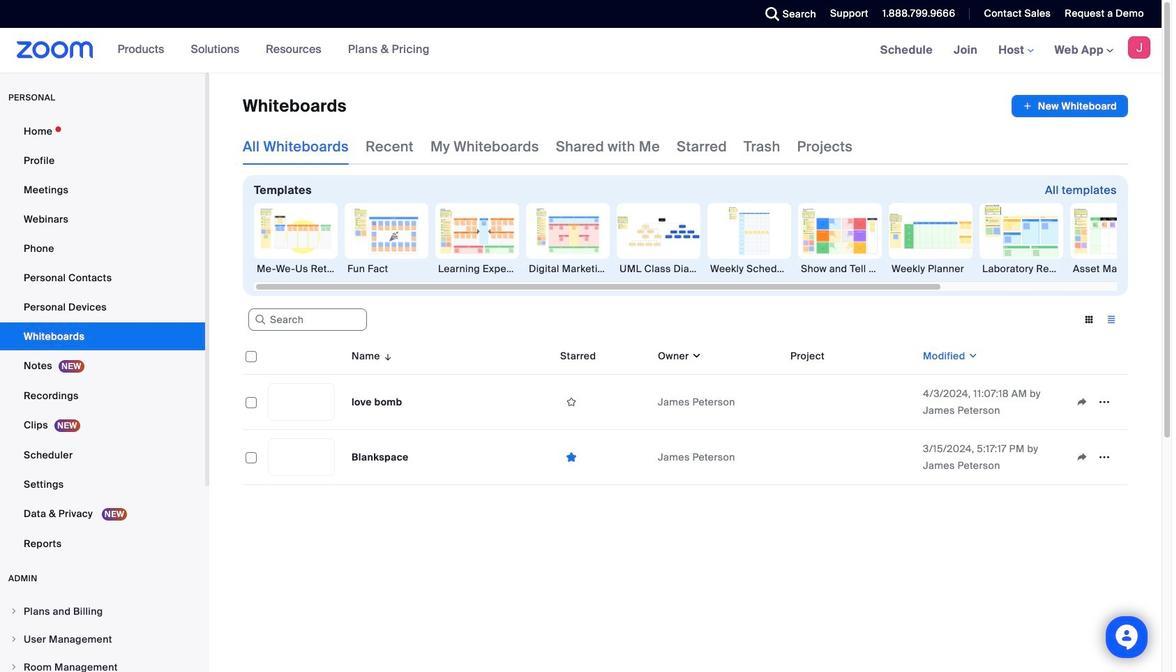 Task type: describe. For each thing, give the bounding box(es) containing it.
Search text field
[[248, 309, 367, 331]]

learning experience canvas element
[[435, 262, 519, 276]]

thumbnail of love bomb image
[[269, 384, 334, 420]]

product information navigation
[[107, 28, 440, 73]]

arrow down image
[[380, 348, 393, 364]]

cell for more options for blankspace image
[[785, 430, 918, 485]]

right image
[[10, 607, 18, 615]]

admin menu menu
[[0, 598, 205, 672]]

list mode, selected image
[[1100, 313, 1123, 326]]

blankspace element
[[352, 451, 409, 463]]

weekly schedule element
[[708, 262, 791, 276]]

1 down image from the left
[[689, 349, 702, 363]]

profile picture image
[[1128, 36, 1151, 59]]

1 menu item from the top
[[0, 598, 205, 625]]

thumbnail of blankspace image
[[269, 439, 334, 475]]

2 right image from the top
[[10, 663, 18, 671]]

fun fact element
[[345, 262, 428, 276]]

3 menu item from the top
[[0, 654, 205, 672]]

personal menu menu
[[0, 117, 205, 559]]

uml class diagram element
[[617, 262, 701, 276]]

weekly planner element
[[889, 262, 973, 276]]

2 down image from the left
[[966, 349, 978, 363]]

laboratory report element
[[980, 262, 1063, 276]]



Task type: locate. For each thing, give the bounding box(es) containing it.
asset management element
[[1070, 262, 1154, 276]]

add image
[[1023, 99, 1033, 113]]

0 horizontal spatial down image
[[689, 349, 702, 363]]

down image
[[689, 349, 702, 363], [966, 349, 978, 363]]

right image
[[10, 635, 18, 643], [10, 663, 18, 671]]

1 cell from the top
[[785, 375, 918, 430]]

menu item
[[0, 598, 205, 625], [0, 626, 205, 652], [0, 654, 205, 672]]

1 vertical spatial right image
[[10, 663, 18, 671]]

banner
[[0, 28, 1162, 73]]

2 cell from the top
[[785, 430, 918, 485]]

1 horizontal spatial down image
[[966, 349, 978, 363]]

0 vertical spatial menu item
[[0, 598, 205, 625]]

cell
[[785, 375, 918, 430], [785, 430, 918, 485]]

zoom logo image
[[17, 41, 93, 59]]

application
[[1012, 95, 1128, 117], [243, 338, 1139, 495]]

love bomb element
[[352, 396, 402, 408]]

digital marketing canvas element
[[526, 262, 610, 276]]

1 right image from the top
[[10, 635, 18, 643]]

1 vertical spatial menu item
[[0, 626, 205, 652]]

tabs of all whiteboard page tab list
[[243, 128, 853, 165]]

meetings navigation
[[870, 28, 1162, 73]]

click to unstar the whiteboard blankspace image
[[560, 450, 583, 464]]

0 vertical spatial application
[[1012, 95, 1128, 117]]

click to star the whiteboard love bomb image
[[560, 396, 583, 408]]

more options for love bomb image
[[1093, 396, 1116, 408]]

2 menu item from the top
[[0, 626, 205, 652]]

grid mode, not selected image
[[1078, 313, 1100, 326]]

show and tell with a twist element
[[798, 262, 882, 276]]

1 vertical spatial application
[[243, 338, 1139, 495]]

me-we-us retrospective element
[[254, 262, 338, 276]]

0 vertical spatial right image
[[10, 635, 18, 643]]

2 vertical spatial menu item
[[0, 654, 205, 672]]

cell for more options for love bomb image
[[785, 375, 918, 430]]

more options for blankspace image
[[1093, 451, 1116, 463]]



Task type: vqa. For each thing, say whether or not it's contained in the screenshot.
footer
no



